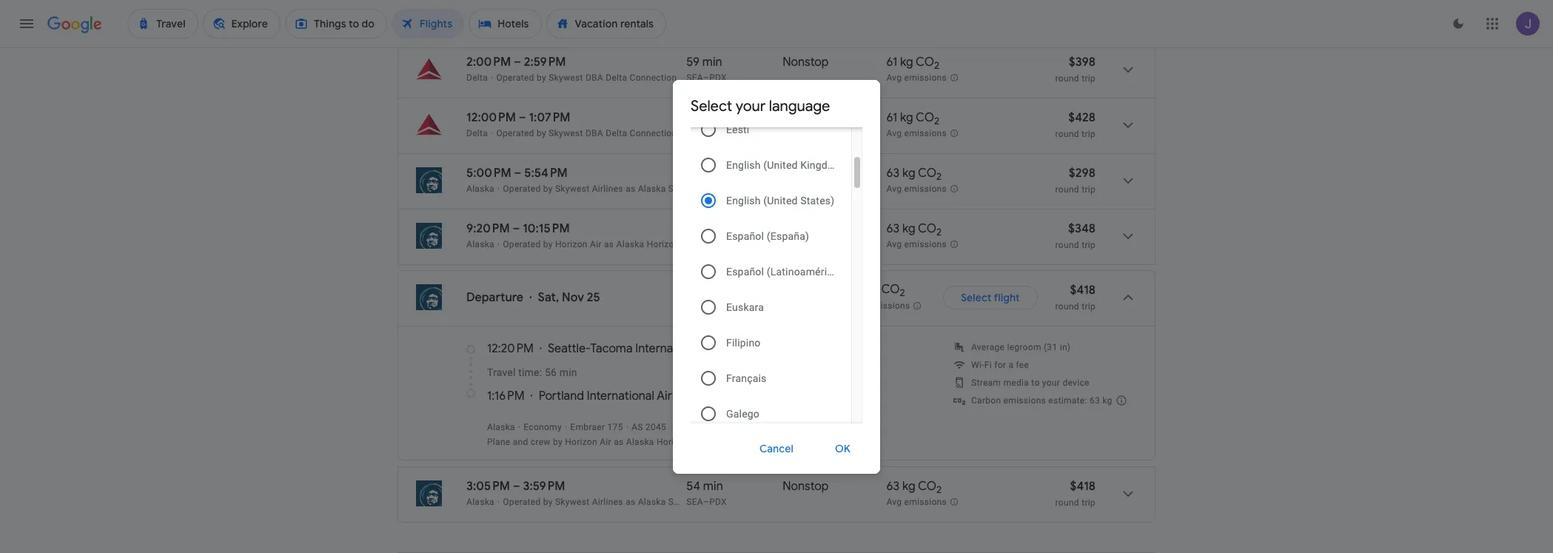 Task type: locate. For each thing, give the bounding box(es) containing it.
min inside 55 min sea – pdx
[[703, 221, 723, 236]]

nonstop up kingdom)
[[783, 110, 829, 125]]

1 vertical spatial airlines
[[592, 497, 623, 507]]

1 español from the top
[[726, 230, 764, 242]]

418 US dollars text field
[[1070, 283, 1096, 298], [1070, 479, 1096, 494]]

3 connection from the top
[[630, 128, 677, 138]]

round for 1:07 pm
[[1056, 129, 1080, 139]]

nonstop down cancel button
[[783, 479, 829, 494]]

1 vertical spatial operated by skywest dba delta connection
[[497, 73, 677, 83]]

skywest down arrival time: 5:54 pm. text field
[[555, 184, 590, 194]]

operated down 5:00 pm – 5:54 pm
[[503, 184, 541, 194]]

4 nonstop flight. element from the top
[[783, 221, 829, 238]]

$428 round trip
[[1056, 110, 1096, 139]]

1 vertical spatial english
[[726, 194, 761, 206]]

round inside $428 round trip
[[1056, 129, 1080, 139]]

1 nonstop flight. element from the top
[[783, 55, 829, 72]]

63 kg co 2 for $298
[[887, 166, 942, 183]]

ok
[[835, 442, 851, 455]]

1 $418 round trip from the top
[[1056, 283, 1096, 312]]

trip inside the $298 round trip
[[1082, 184, 1096, 195]]

min for 2:00 pm – 2:59 pm
[[703, 55, 722, 70]]

a
[[1009, 360, 1014, 370]]

operated by skywest airlines as alaska skywest down 3:59 pm text box at the left bottom of page
[[503, 497, 704, 507]]

3 nonstop from the top
[[783, 166, 829, 181]]

trip inside $348 round trip
[[1082, 240, 1096, 250]]

1 round from the top
[[1056, 73, 1080, 84]]

trip inside $428 round trip
[[1082, 129, 1096, 139]]

pdx
[[710, 73, 727, 83], [710, 128, 727, 138], [710, 184, 727, 194], [710, 239, 727, 250], [702, 389, 725, 404], [710, 497, 727, 507]]

international up 175
[[587, 389, 655, 404]]

round for 5:54 pm
[[1056, 184, 1080, 195]]

pdx inside 59 min sea – pdx
[[710, 73, 727, 83]]

operated by skywest airlines as alaska skywest for 3:59 pm
[[503, 497, 704, 507]]

wi-
[[972, 360, 985, 370]]

2 nonstop flight. element from the top
[[783, 110, 829, 127]]

Departure time: 12:00 PM. text field
[[467, 110, 516, 125]]

1 dba from the top
[[586, 17, 603, 27]]

avg for $428
[[887, 128, 902, 139]]

1 61 from the top
[[887, 55, 898, 70]]

1 vertical spatial 418 us dollars text field
[[1070, 479, 1096, 494]]

operated by skywest dba delta connection down 2:59 pm
[[497, 73, 677, 83]]

select for select your language
[[691, 97, 732, 115]]

0 horizontal spatial select
[[691, 97, 732, 115]]

1 vertical spatial airport
[[657, 389, 696, 404]]

english up total duration 55 min. element
[[726, 194, 761, 206]]

international
[[636, 341, 703, 356], [587, 389, 655, 404]]

co
[[916, 55, 935, 70], [916, 110, 935, 125], [918, 166, 937, 181], [918, 221, 937, 236], [882, 282, 900, 297], [918, 479, 937, 494]]

total duration 54 min. element for 3:59 pm
[[687, 479, 783, 496]]

2 skywest from the top
[[669, 497, 704, 507]]

1 vertical spatial total duration 54 min. element
[[687, 479, 783, 496]]

nonstop flight. element for 1:07 pm
[[783, 110, 829, 127]]

pdx inside 55 min sea – pdx
[[710, 239, 727, 250]]

 image for operated by skywest airlines as alaska skywest
[[498, 497, 500, 507]]

embraer 175
[[570, 422, 623, 432]]

1 vertical spatial $418
[[1070, 479, 1096, 494]]

sea for 3:05 pm – 3:59 pm
[[687, 497, 703, 507]]

español for español (españa)
[[726, 230, 764, 242]]

english
[[726, 159, 761, 171], [726, 194, 761, 206]]

3 round from the top
[[1056, 184, 1080, 195]]

by down 3:59 pm text box at the left bottom of page
[[543, 497, 553, 507]]

0 vertical spatial select
[[691, 97, 732, 115]]

round inside $398 round trip
[[1056, 73, 1080, 84]]

español for español (latinoamérica)
[[726, 265, 764, 277]]

airport left (
[[706, 341, 744, 356]]

by
[[537, 17, 546, 27], [537, 73, 546, 83], [537, 128, 546, 138], [543, 184, 553, 194], [543, 239, 553, 250], [553, 437, 563, 447], [543, 497, 553, 507]]

1 vertical spatial 61 kg co 2
[[887, 110, 940, 128]]

1 vertical spatial select
[[961, 291, 992, 304]]

nonstop flight. element up language
[[783, 55, 829, 72]]

55
[[687, 221, 700, 236]]

63 kg co 2
[[887, 166, 942, 183], [887, 221, 942, 239], [850, 282, 905, 300], [887, 479, 942, 496]]

1 61 kg co 2 from the top
[[887, 55, 940, 72]]

0 vertical spatial operated by skywest dba delta connection
[[497, 17, 677, 27]]

1 vertical spatial (united
[[764, 194, 798, 206]]

sea inside 59 min sea – pdx
[[687, 73, 703, 83]]

2 total duration 54 min. element from the top
[[687, 479, 783, 496]]

co for $298
[[918, 166, 937, 181]]

1 vertical spatial dba
[[586, 73, 603, 83]]

round inside $348 round trip
[[1056, 240, 1080, 250]]

español up euskara
[[726, 265, 764, 277]]

 image down 9:20 pm
[[498, 239, 500, 250]]

skywest
[[549, 17, 583, 27], [549, 73, 583, 83], [549, 128, 583, 138], [555, 184, 590, 194], [555, 497, 590, 507]]

select flight button
[[943, 286, 1038, 310]]

co for $418
[[918, 479, 937, 494]]

carbon emissions estimate: 63 kg
[[972, 395, 1113, 406]]

5 nonstop from the top
[[783, 479, 829, 494]]

1 total duration 54 min. element from the top
[[687, 166, 783, 183]]

0 vertical spatial (united
[[764, 159, 798, 171]]

3:59 pm
[[523, 479, 565, 494]]

12:00 pm
[[467, 110, 516, 125]]

emissions
[[905, 73, 947, 83], [905, 128, 947, 139], [905, 184, 947, 194], [905, 239, 947, 250], [868, 300, 910, 311], [1004, 395, 1046, 406], [905, 497, 947, 507]]

nonstop flight. element up kingdom)
[[783, 110, 829, 127]]

español left '(españa)'
[[726, 230, 764, 242]]

kingdom)
[[801, 159, 847, 171]]

4 nonstop from the top
[[783, 221, 829, 236]]

Arrival time: 10:15 PM. text field
[[523, 221, 570, 236]]

nonstop flight. element
[[783, 55, 829, 72], [783, 110, 829, 127], [783, 166, 829, 183], [783, 221, 829, 238], [783, 479, 829, 496]]

398 US dollars text field
[[1069, 55, 1096, 70]]

horizon down '2045'
[[657, 437, 689, 447]]

round for 10:15 pm
[[1056, 240, 1080, 250]]

skywest down 2:59 pm
[[549, 73, 583, 83]]

2 61 from the top
[[887, 110, 898, 125]]

2 (united from the top
[[764, 194, 798, 206]]

1 trip from the top
[[1082, 73, 1096, 84]]

4 round from the top
[[1056, 240, 1080, 250]]

pdx for 2:59 pm
[[710, 73, 727, 83]]

operated by skywest dba delta connection
[[497, 17, 677, 27], [497, 73, 677, 83], [497, 128, 677, 138]]

total duration 54 min. element for 5:54 pm
[[687, 166, 783, 183]]

nonstop
[[783, 55, 829, 70], [783, 110, 829, 125], [783, 166, 829, 181], [783, 221, 829, 236], [783, 479, 829, 494]]

skywest for leaves seattle-tacoma international airport at 2:00 pm on saturday, november 25 and arrives at portland international airport at 2:59 pm on saturday, november 25. element on the left top
[[549, 73, 583, 83]]

3 operated by skywest dba delta connection from the top
[[497, 128, 677, 138]]

nonstop flight. element down states)
[[783, 221, 829, 238]]

round
[[1056, 73, 1080, 84], [1056, 129, 1080, 139], [1056, 184, 1080, 195], [1056, 240, 1080, 250], [1056, 301, 1080, 312], [1056, 498, 1080, 508]]

0 vertical spatial $418 round trip
[[1056, 283, 1096, 312]]

348 US dollars text field
[[1069, 221, 1096, 236]]

0 vertical spatial airport
[[706, 341, 744, 356]]

0 vertical spatial your
[[736, 97, 766, 115]]

trip for 3:59 pm
[[1082, 498, 1096, 508]]

1 vertical spatial español
[[726, 265, 764, 277]]

emissions for $428
[[905, 128, 947, 139]]

total duration 54 min. element
[[687, 166, 783, 183], [687, 479, 783, 496]]

2 $418 round trip from the top
[[1056, 479, 1096, 508]]

0 horizontal spatial your
[[736, 97, 766, 115]]

co for $428
[[916, 110, 935, 125]]

1 horizontal spatial select
[[961, 291, 992, 304]]

1 horizontal spatial your
[[1042, 378, 1060, 388]]

5:00 pm
[[467, 166, 511, 181]]

2 connection from the top
[[630, 73, 677, 83]]

2 418 us dollars text field from the top
[[1070, 479, 1096, 494]]

nonstop flight. element down cancel button
[[783, 479, 829, 496]]

avg emissions
[[887, 73, 947, 83], [887, 128, 947, 139], [887, 184, 947, 194], [887, 239, 947, 250], [850, 300, 910, 311], [887, 497, 947, 507]]

2:00 pm
[[467, 55, 511, 70]]

total duration 54 min. element down eesti
[[687, 166, 783, 183]]

sea inside 1 hr 7 min sea – pdx
[[687, 128, 703, 138]]

63
[[887, 166, 900, 181], [887, 221, 900, 236], [850, 282, 863, 297], [1090, 395, 1100, 406], [887, 479, 900, 494]]

1 vertical spatial operated by skywest airlines as alaska skywest
[[503, 497, 704, 507]]

2 dba from the top
[[586, 73, 603, 83]]

 image down 3:05 pm
[[498, 497, 500, 507]]

0 vertical spatial operated by skywest airlines as alaska skywest
[[503, 184, 704, 194]]

nonstop up states)
[[783, 166, 829, 181]]

5:00 pm – 5:54 pm
[[467, 166, 568, 181]]

horizon down "embraer"
[[565, 437, 598, 447]]

0 vertical spatial  image
[[518, 422, 521, 432]]

crew
[[531, 437, 551, 447]]

skywest for leaves seattle-tacoma international airport at 12:00 pm on saturday, november 25 and arrives at portland international airport at 1:07 pm on saturday, november 25. element
[[549, 128, 583, 138]]

airlines down plane and crew by horizon air as alaska horizon
[[592, 497, 623, 507]]

leaves seattle-tacoma international airport at 12:00 pm on saturday, november 25 and arrives at portland international airport at 1:07 pm on saturday, november 25. element
[[467, 110, 571, 125]]

3 nonstop flight. element from the top
[[783, 166, 829, 183]]

0 vertical spatial dba
[[586, 17, 603, 27]]

1 vertical spatial international
[[587, 389, 655, 404]]

min for 9:20 pm – 10:15 pm
[[703, 221, 723, 236]]

your up eesti
[[736, 97, 766, 115]]

avg for $348
[[887, 239, 902, 250]]

9:20 pm
[[467, 221, 510, 236]]

nonstop flight. element for 5:54 pm
[[783, 166, 829, 183]]

2 operated by skywest airlines as alaska skywest from the top
[[503, 497, 704, 507]]

$348
[[1069, 221, 1096, 236]]

1 nonstop from the top
[[783, 55, 829, 70]]

english (united kingdom)
[[726, 159, 847, 171]]

total duration 59 min. element
[[687, 55, 783, 72]]

61 kg co 2 for $428
[[887, 110, 940, 128]]

english down eesti
[[726, 159, 761, 171]]

2 vertical spatial dba
[[586, 128, 603, 138]]

skywest down arrival time: 8:59 pm. text field
[[549, 17, 583, 27]]

sea for 5:00 pm – 5:54 pm
[[687, 184, 703, 194]]

0 vertical spatial skywest
[[669, 184, 704, 194]]

– inside 59 min sea – pdx
[[703, 73, 710, 83]]

Arrival time: 8:59 PM. text field
[[522, 0, 564, 14]]

hr
[[694, 110, 705, 125]]

sea inside 55 min sea – pdx
[[687, 239, 703, 250]]

kg for $428
[[900, 110, 913, 125]]

1 $418 from the top
[[1070, 283, 1096, 298]]

skywest
[[669, 184, 704, 194], [669, 497, 704, 507]]

horizon
[[555, 239, 588, 250], [647, 239, 679, 250], [565, 437, 598, 447], [657, 437, 689, 447]]

$428
[[1069, 110, 1096, 125]]

0 vertical spatial international
[[636, 341, 703, 356]]

fee
[[1016, 360, 1029, 370]]

trip inside $398 round trip
[[1082, 73, 1096, 84]]

54 min sea – pdx for 5:54 pm
[[687, 166, 727, 194]]

co for $398
[[916, 55, 935, 70]]

leaves seattle-tacoma international airport at 9:20 pm on saturday, november 25 and arrives at portland international airport at 10:15 pm on saturday, november 25. element
[[467, 221, 570, 236]]

2 round from the top
[[1056, 129, 1080, 139]]

air up 25
[[590, 239, 602, 250]]

by down arrival time: 5:54 pm. text field
[[543, 184, 553, 194]]

$298 round trip
[[1056, 166, 1096, 195]]

skywest down 3:59 pm
[[555, 497, 590, 507]]

nonstop for 2:59 pm
[[783, 55, 829, 70]]

3 trip from the top
[[1082, 184, 1096, 195]]

select inside the select flight button
[[961, 291, 992, 304]]

0 vertical spatial 61
[[887, 55, 898, 70]]

air down embraer 175
[[600, 437, 612, 447]]

operated by skywest airlines as alaska skywest
[[503, 184, 704, 194], [503, 497, 704, 507]]

1 vertical spatial $418 round trip
[[1056, 479, 1096, 508]]

operated down leaves seattle-tacoma international airport at 7:55 pm on saturday, november 25 and arrives at portland international airport at 8:59 pm on saturday, november 25. element
[[497, 17, 534, 27]]

 image up and
[[518, 422, 521, 432]]

airlines for 5:00 pm – 5:54 pm
[[592, 184, 623, 194]]

61
[[887, 55, 898, 70], [887, 110, 898, 125]]

1 operated by skywest dba delta connection from the top
[[497, 17, 677, 27]]

your right to
[[1042, 378, 1060, 388]]

nonstop up language
[[783, 55, 829, 70]]

2 61 kg co 2 from the top
[[887, 110, 940, 128]]

airlines up the operated by horizon air as alaska horizon
[[592, 184, 623, 194]]

12:00 pm – 1:07 pm
[[467, 110, 571, 125]]

1 vertical spatial  image
[[498, 497, 500, 507]]

 image
[[518, 422, 521, 432], [498, 497, 500, 507]]

0 vertical spatial español
[[726, 230, 764, 242]]

5 round from the top
[[1056, 301, 1080, 312]]

embraer
[[570, 422, 605, 432]]

1 vertical spatial 61
[[887, 110, 898, 125]]

operated
[[497, 17, 534, 27], [497, 73, 534, 83], [497, 128, 534, 138], [503, 184, 541, 194], [503, 239, 541, 250], [503, 497, 541, 507]]

0 vertical spatial total duration 54 min. element
[[687, 166, 783, 183]]

average
[[972, 342, 1005, 352]]

1 54 min sea – pdx from the top
[[687, 166, 727, 194]]

0 vertical spatial 54
[[687, 166, 700, 181]]

airport up '2045'
[[657, 389, 696, 404]]

2 nonstop from the top
[[783, 110, 829, 125]]

5 nonstop flight. element from the top
[[783, 479, 829, 496]]

travel time: 56 min
[[487, 367, 577, 378]]

total duration 1 hr 7 min. element
[[687, 110, 783, 127]]

1 vertical spatial your
[[1042, 378, 1060, 388]]

1 skywest from the top
[[669, 184, 704, 194]]

1 airlines from the top
[[592, 184, 623, 194]]

 image left as
[[626, 422, 629, 432]]

2 airlines from the top
[[592, 497, 623, 507]]

2 trip from the top
[[1082, 129, 1096, 139]]

operated by skywest dba delta connection down arrival time: 8:59 pm. text field
[[497, 17, 677, 27]]

0 vertical spatial $418
[[1070, 283, 1096, 298]]

3 dba from the top
[[586, 128, 603, 138]]

2 54 min sea – pdx from the top
[[687, 479, 727, 507]]

time:
[[518, 367, 542, 378]]

dba
[[586, 17, 603, 27], [586, 73, 603, 83], [586, 128, 603, 138]]

leaves seattle-tacoma international airport at 5:00 pm on saturday, november 25 and arrives at portland international airport at 5:54 pm on saturday, november 25. element
[[467, 166, 568, 181]]

operated by skywest dba delta connection down 1:07 pm at the left top
[[497, 128, 677, 138]]

54 for 3:59 pm
[[687, 479, 700, 494]]

1 (united from the top
[[764, 159, 798, 171]]

1 54 from the top
[[687, 166, 700, 181]]

0 vertical spatial connection
[[630, 17, 677, 27]]

emissions for $418
[[905, 497, 947, 507]]

emissions for $348
[[905, 239, 947, 250]]

Arrival time: 1:16 PM. text field
[[487, 389, 525, 404]]

connection
[[630, 17, 677, 27], [630, 73, 677, 83], [630, 128, 677, 138]]

1 vertical spatial 54 min sea – pdx
[[687, 479, 727, 507]]

 image left "embraer"
[[565, 422, 567, 432]]

avg emissions for $298
[[887, 184, 947, 194]]

1:16 pm
[[487, 389, 525, 404]]

$418 round trip
[[1056, 283, 1096, 312], [1056, 479, 1096, 508]]

(united up english (united states)
[[764, 159, 798, 171]]

2 for $418
[[937, 484, 942, 496]]

 image for economy
[[518, 422, 521, 432]]

and
[[513, 437, 528, 447]]

nonstop flight. element up states)
[[783, 166, 829, 183]]

operated by skywest airlines as alaska skywest up the operated by horizon air as alaska horizon
[[503, 184, 704, 194]]

–
[[514, 55, 521, 70], [703, 73, 710, 83], [519, 110, 526, 125], [703, 128, 710, 138], [514, 166, 522, 181], [703, 184, 710, 194], [513, 221, 520, 236], [703, 239, 710, 250], [513, 479, 520, 494], [703, 497, 710, 507]]

1 vertical spatial skywest
[[669, 497, 704, 507]]

skywest down 1:07 pm at the left top
[[549, 128, 583, 138]]

total duration 55 min. element
[[687, 221, 783, 238]]

2 english from the top
[[726, 194, 761, 206]]

1 vertical spatial connection
[[630, 73, 677, 83]]

emissions for $398
[[905, 73, 947, 83]]

international right tacoma
[[636, 341, 703, 356]]

63 for $348
[[887, 221, 900, 236]]

operated by skywest airlines as alaska skywest for 5:54 pm
[[503, 184, 704, 194]]

175
[[608, 422, 623, 432]]

0 horizontal spatial  image
[[498, 497, 500, 507]]

54 for 5:54 pm
[[687, 166, 700, 181]]

nonstop down states)
[[783, 221, 829, 236]]

2 54 from the top
[[687, 479, 700, 494]]

0 vertical spatial 54 min sea – pdx
[[687, 166, 727, 194]]

63 for $418
[[887, 479, 900, 494]]

$418
[[1070, 283, 1096, 298], [1070, 479, 1096, 494]]

sea
[[687, 73, 703, 83], [687, 128, 703, 138], [687, 184, 703, 194], [687, 239, 703, 250], [751, 341, 772, 356], [687, 497, 703, 507]]

0 vertical spatial airlines
[[592, 184, 623, 194]]

61 kg co 2
[[887, 55, 940, 72], [887, 110, 940, 128]]

0 horizontal spatial airport
[[657, 389, 696, 404]]

7
[[708, 110, 714, 125]]

(united down english (united kingdom)
[[764, 194, 798, 206]]

0 vertical spatial 61 kg co 2
[[887, 55, 940, 72]]

pdx inside 1 hr 7 min sea – pdx
[[710, 128, 727, 138]]

4 trip from the top
[[1082, 240, 1096, 250]]

español
[[726, 230, 764, 242], [726, 265, 764, 277]]

connection for 59 min
[[630, 73, 677, 83]]

61 for 1 hr 7 min
[[887, 110, 898, 125]]

(latinoamérica)
[[767, 265, 842, 277]]

1 english from the top
[[726, 159, 761, 171]]

skywest for leaves seattle-tacoma international airport at 7:55 pm on saturday, november 25 and arrives at portland international airport at 8:59 pm on saturday, november 25. element
[[549, 17, 583, 27]]

round inside the $298 round trip
[[1056, 184, 1080, 195]]

2 vertical spatial connection
[[630, 128, 677, 138]]

leaves seattle-tacoma international airport at 3:05 pm on saturday, november 25 and arrives at portland international airport at 3:59 pm on saturday, november 25. element
[[467, 479, 565, 494]]

seattle-tacoma international airport ( sea
[[548, 341, 772, 356]]

select your language
[[691, 97, 830, 115]]

2 operated by skywest dba delta connection from the top
[[497, 73, 677, 83]]

2 vertical spatial operated by skywest dba delta connection
[[497, 128, 677, 138]]

2 español from the top
[[726, 265, 764, 277]]

6 round from the top
[[1056, 498, 1080, 508]]

operated by skywest dba delta connection for 2:59 pm
[[497, 73, 677, 83]]

0 vertical spatial 418 us dollars text field
[[1070, 283, 1096, 298]]

min inside 1 hr 7 min sea – pdx
[[717, 110, 737, 125]]

1 vertical spatial 54
[[687, 479, 700, 494]]

1 horizontal spatial  image
[[518, 422, 521, 432]]

0 vertical spatial english
[[726, 159, 761, 171]]

2 for $298
[[937, 170, 942, 183]]

 image
[[498, 184, 500, 194], [498, 239, 500, 250], [565, 422, 567, 432], [626, 422, 629, 432]]

6 trip from the top
[[1082, 498, 1096, 508]]

min inside 59 min sea – pdx
[[703, 55, 722, 70]]

1 operated by skywest airlines as alaska skywest from the top
[[503, 184, 704, 194]]

air
[[590, 239, 602, 250], [600, 437, 612, 447]]

 image down 5:00 pm text box
[[498, 184, 500, 194]]

total duration 54 min. element down cancel button
[[687, 479, 783, 496]]

pdx for 10:15 pm
[[710, 239, 727, 250]]



Task type: describe. For each thing, give the bounding box(es) containing it.
63 kg co 2 for $348
[[887, 221, 942, 239]]

legroom
[[1007, 342, 1042, 352]]

56
[[545, 367, 557, 378]]

1
[[687, 110, 691, 125]]

59
[[687, 55, 700, 70]]

428 US dollars text field
[[1069, 110, 1096, 125]]

round for 3:59 pm
[[1056, 498, 1080, 508]]

min for 5:00 pm – 5:54 pm
[[703, 166, 723, 181]]

carbon emissions estimate: 63 kilograms element
[[972, 395, 1113, 406]]

$418 round trip for 1st 418 us dollars text field
[[1056, 283, 1096, 312]]

wi-fi for a fee
[[972, 360, 1029, 370]]

nonstop for 5:54 pm
[[783, 166, 829, 181]]

5 trip from the top
[[1082, 301, 1096, 312]]

by down arrival time: 10:15 pm. text field on the top left of the page
[[543, 239, 553, 250]]

pdx for 5:54 pm
[[710, 184, 727, 194]]

trip for 2:59 pm
[[1082, 73, 1096, 84]]

avg emissions for $398
[[887, 73, 947, 83]]

filipino
[[726, 337, 761, 348]]

10:15 pm
[[523, 221, 570, 236]]

(united for states)
[[764, 194, 798, 206]]

select for select flight
[[961, 291, 992, 304]]

(españa)
[[767, 230, 809, 242]]

1 connection from the top
[[630, 17, 677, 27]]

3:05 pm
[[467, 479, 510, 494]]

55 min sea – pdx
[[687, 221, 727, 250]]

english (united states)
[[726, 194, 835, 206]]

operated by horizon air as alaska horizon
[[503, 239, 679, 250]]

avg emissions for $418
[[887, 497, 947, 507]]

59 min sea – pdx
[[687, 55, 727, 83]]

operated down "2:00 pm – 2:59 pm"
[[497, 73, 534, 83]]

departure
[[467, 290, 524, 305]]

seattle-
[[548, 341, 591, 356]]

round for 2:59 pm
[[1056, 73, 1080, 84]]

sea for 9:20 pm – 10:15 pm
[[687, 239, 703, 250]]

ok button
[[817, 431, 869, 466]]

eesti
[[726, 123, 750, 135]]

0 vertical spatial air
[[590, 239, 602, 250]]

español (latinoamérica)
[[726, 265, 842, 277]]

Departure time: 2:00 PM. text field
[[467, 55, 511, 70]]

avg for $398
[[887, 73, 902, 83]]

avg for $298
[[887, 184, 902, 194]]

kg for $398
[[900, 55, 913, 70]]

63 kg co 2 for $418
[[887, 479, 942, 496]]

2 for $398
[[935, 59, 940, 72]]

kg for $418
[[903, 479, 916, 494]]

kg for $348
[[903, 221, 916, 236]]

english for english (united states)
[[726, 194, 761, 206]]

airlines for 3:05 pm – 3:59 pm
[[592, 497, 623, 507]]

flight
[[994, 291, 1020, 304]]

avg for $418
[[887, 497, 902, 507]]

Arrival time: 5:54 PM. text field
[[524, 166, 568, 181]]

skywest for 3:59 pm
[[669, 497, 704, 507]]

Departure time: 3:05 PM. text field
[[467, 479, 510, 494]]

5:54 pm
[[524, 166, 568, 181]]

avg emissions for $428
[[887, 128, 947, 139]]

portland
[[539, 389, 584, 404]]

Arrival time: 3:59 PM. text field
[[523, 479, 565, 494]]

2 for $348
[[937, 226, 942, 239]]

2 for $428
[[935, 115, 940, 128]]

nov
[[562, 290, 584, 305]]

cancel button
[[742, 431, 811, 466]]

9:20 pm – 10:15 pm
[[467, 221, 570, 236]]

operated down 12:00 pm – 1:07 pm
[[497, 128, 534, 138]]

298 US dollars text field
[[1069, 166, 1096, 181]]

2:00 pm – 2:59 pm
[[467, 55, 566, 70]]

français
[[726, 372, 767, 384]]

trip for 10:15 pm
[[1082, 240, 1096, 250]]

horizon down 10:15 pm at the top left
[[555, 239, 588, 250]]

as for 3:59 pm
[[626, 497, 636, 507]]

3:05 pm – 3:59 pm
[[467, 479, 565, 494]]

select flight
[[961, 291, 1020, 304]]

euskara
[[726, 301, 764, 313]]

español (españa)
[[726, 230, 809, 242]]

plane and crew by horizon air as alaska horizon
[[487, 437, 689, 447]]

travel
[[487, 367, 516, 378]]

(united for kingdom)
[[764, 159, 798, 171]]

emissions for $298
[[905, 184, 947, 194]]

dba for 1:07 pm
[[586, 128, 603, 138]]

states)
[[801, 194, 835, 206]]

by right crew
[[553, 437, 563, 447]]

Arrival time: 1:07 PM. text field
[[529, 110, 571, 125]]

in)
[[1060, 342, 1071, 352]]

leaves seattle-tacoma international airport at 7:55 pm on saturday, november 25 and arrives at portland international airport at 8:59 pm on saturday, november 25. element
[[467, 0, 564, 14]]

media
[[1004, 378, 1029, 388]]

$398
[[1069, 55, 1096, 70]]

operated by skywest dba delta connection for 1:07 pm
[[497, 128, 677, 138]]

nonstop flight. element for 10:15 pm
[[783, 221, 829, 238]]

average legroom (31 in)
[[972, 342, 1071, 352]]

nonstop flight. element for 2:59 pm
[[783, 55, 829, 72]]

language
[[769, 97, 830, 115]]

english for english (united kingdom)
[[726, 159, 761, 171]]

min for 3:05 pm – 3:59 pm
[[703, 479, 723, 494]]

2:59 pm
[[524, 55, 566, 70]]

connection for 1 hr 7 min
[[630, 128, 677, 138]]

(
[[747, 341, 751, 356]]

Departure time: 12:20 PM. text field
[[487, 341, 534, 356]]

1 418 us dollars text field from the top
[[1070, 283, 1096, 298]]

12:20 pm
[[487, 341, 534, 356]]

kg for $298
[[903, 166, 916, 181]]

as 2045
[[632, 422, 667, 432]]

Departure time: 5:00 PM. text field
[[467, 166, 511, 181]]

dba for 2:59 pm
[[586, 73, 603, 83]]

by down 1:07 pm at the left top
[[537, 128, 546, 138]]

plane
[[487, 437, 511, 447]]

cancel
[[760, 442, 794, 455]]

2 $418 from the top
[[1070, 479, 1096, 494]]

estimate:
[[1049, 395, 1088, 406]]

as for 10:15 pm
[[604, 239, 614, 250]]

1 hr 7 min sea – pdx
[[687, 110, 737, 138]]

avg emissions for $348
[[887, 239, 947, 250]]

1:07 pm
[[529, 110, 571, 125]]

portland international airport pdx
[[539, 389, 725, 404]]

nonstop for 10:15 pm
[[783, 221, 829, 236]]

nonstop for 3:59 pm
[[783, 479, 829, 494]]

sea for 2:00 pm – 2:59 pm
[[687, 73, 703, 83]]

– inside 55 min sea – pdx
[[703, 239, 710, 250]]

$418 round trip for first 418 us dollars text field from the bottom of the page
[[1056, 479, 1096, 508]]

pdx for 3:59 pm
[[710, 497, 727, 507]]

trip for 1:07 pm
[[1082, 129, 1096, 139]]

economy
[[524, 422, 562, 432]]

by down 2:59 pm
[[537, 73, 546, 83]]

fi
[[985, 360, 992, 370]]

by down arrival time: 8:59 pm. text field
[[537, 17, 546, 27]]

61 kg co 2 for $398
[[887, 55, 940, 72]]

sat,
[[538, 290, 559, 305]]

operated down "3:05 pm – 3:59 pm"
[[503, 497, 541, 507]]

$398 round trip
[[1056, 55, 1096, 84]]

61 for 59 min
[[887, 55, 898, 70]]

25
[[587, 290, 600, 305]]

flight details. leaves seattle-tacoma international airport at 12:20 pm on saturday, november 25 and arrives at portland international airport at 1:16 pm on saturday, november 25. image
[[1120, 289, 1137, 307]]

sat, nov 25
[[538, 290, 600, 305]]

as for 5:54 pm
[[626, 184, 636, 194]]

Departure time: 9:20 PM. text field
[[467, 221, 510, 236]]

for
[[995, 360, 1006, 370]]

stream
[[972, 378, 1001, 388]]

1 vertical spatial air
[[600, 437, 612, 447]]

co for $348
[[918, 221, 937, 236]]

63 for $298
[[887, 166, 900, 181]]

trip for 5:54 pm
[[1082, 184, 1096, 195]]

54 min sea – pdx for 3:59 pm
[[687, 479, 727, 507]]

device
[[1063, 378, 1090, 388]]

galego
[[726, 408, 760, 419]]

1 horizontal spatial airport
[[706, 341, 744, 356]]

tacoma
[[591, 341, 633, 356]]

horizon left 55 min sea – pdx
[[647, 239, 679, 250]]

(31
[[1044, 342, 1058, 352]]

carbon
[[972, 395, 1001, 406]]

nonstop for 1:07 pm
[[783, 110, 829, 125]]

leaves seattle-tacoma international airport at 2:00 pm on saturday, november 25 and arrives at portland international airport at 2:59 pm on saturday, november 25. element
[[467, 55, 566, 70]]

as
[[632, 422, 643, 432]]

stream media to your device
[[972, 378, 1090, 388]]

$298
[[1069, 166, 1096, 181]]

skywest for 5:54 pm
[[669, 184, 704, 194]]

to
[[1032, 378, 1040, 388]]

Arrival time: 2:59 PM. text field
[[524, 55, 566, 70]]

– inside 1 hr 7 min sea – pdx
[[703, 128, 710, 138]]

2045
[[646, 422, 667, 432]]

$348 round trip
[[1056, 221, 1096, 250]]

operated down '9:20 pm – 10:15 pm'
[[503, 239, 541, 250]]

Departure time: 7:55 PM. text field
[[467, 0, 509, 14]]



Task type: vqa. For each thing, say whether or not it's contained in the screenshot.
Google Maps Element
no



